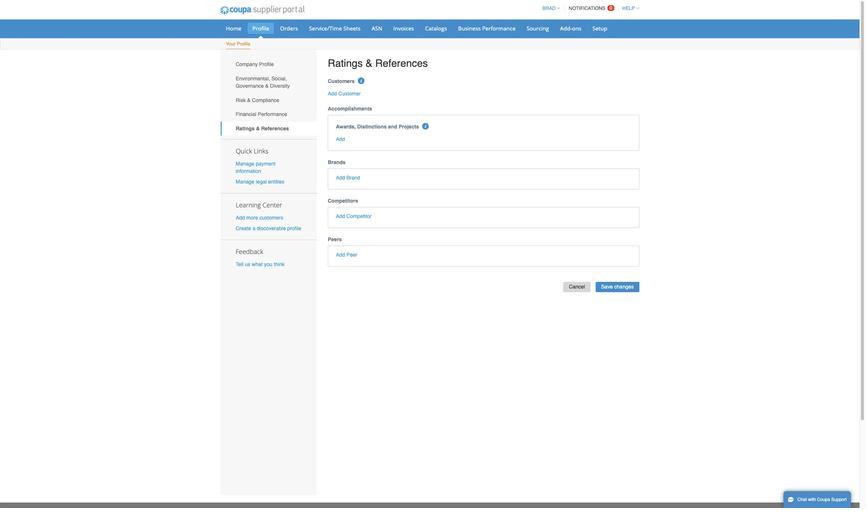 Task type: locate. For each thing, give the bounding box(es) containing it.
ratings & references link
[[220, 122, 317, 136]]

0 horizontal spatial references
[[261, 126, 289, 132]]

add peer
[[336, 252, 358, 258]]

manage down information
[[236, 179, 254, 185]]

awards,
[[336, 124, 356, 130]]

save changes button
[[596, 282, 640, 293]]

1 horizontal spatial additional information image
[[423, 123, 429, 130]]

notifications 0
[[569, 5, 613, 11]]

additional information image up customer
[[358, 77, 365, 84]]

quick links
[[236, 147, 269, 155]]

performance right "business"
[[482, 25, 516, 32]]

service/time sheets
[[309, 25, 361, 32]]

profile for your profile
[[237, 41, 250, 47]]

0 vertical spatial ratings
[[328, 57, 363, 69]]

quick
[[236, 147, 252, 155]]

0 vertical spatial ratings & references
[[328, 57, 428, 69]]

0 horizontal spatial additional information image
[[358, 77, 365, 84]]

1 manage from the top
[[236, 161, 254, 167]]

additional information image for awards, distinctions and projects
[[423, 123, 429, 130]]

add down awards,
[[336, 136, 345, 142]]

add more customers
[[236, 215, 283, 221]]

create a discoverable profile
[[236, 226, 301, 232]]

1 vertical spatial profile
[[237, 41, 250, 47]]

ratings & references
[[328, 57, 428, 69], [236, 126, 289, 132]]

add inside the add brand button
[[336, 175, 345, 181]]

0
[[610, 5, 613, 11]]

your profile link
[[226, 40, 251, 49]]

profile down coupa supplier portal image
[[253, 25, 269, 32]]

add left brand
[[336, 175, 345, 181]]

1 vertical spatial additional information image
[[423, 123, 429, 130]]

0 horizontal spatial performance
[[258, 112, 287, 117]]

brad link
[[539, 6, 560, 11]]

changes
[[615, 284, 634, 290]]

add-ons
[[560, 25, 582, 32]]

save
[[601, 284, 613, 290]]

manage for manage payment information
[[236, 161, 254, 167]]

payment
[[256, 161, 276, 167]]

2 vertical spatial profile
[[259, 62, 274, 67]]

governance
[[236, 83, 264, 89]]

0 horizontal spatial ratings
[[236, 126, 255, 132]]

manage
[[236, 161, 254, 167], [236, 179, 254, 185]]

2 manage from the top
[[236, 179, 254, 185]]

add for add brand
[[336, 175, 345, 181]]

add button
[[336, 136, 345, 143]]

additional information image
[[358, 77, 365, 84], [423, 123, 429, 130]]

manage for manage legal entities
[[236, 179, 254, 185]]

add inside the add peer button
[[336, 252, 345, 258]]

add inside add competitor button
[[336, 213, 345, 219]]

environmental, social, governance & diversity
[[236, 76, 290, 89]]

home link
[[221, 23, 246, 34]]

profile inside "link"
[[237, 41, 250, 47]]

company profile
[[236, 62, 274, 67]]

orders link
[[276, 23, 303, 34]]

profile right your at left
[[237, 41, 250, 47]]

additional information image for customers
[[358, 77, 365, 84]]

1 vertical spatial ratings & references
[[236, 126, 289, 132]]

ratings up customers on the top left of page
[[328, 57, 363, 69]]

0 vertical spatial additional information image
[[358, 77, 365, 84]]

references down invoices link
[[375, 57, 428, 69]]

home
[[226, 25, 242, 32]]

add
[[328, 91, 337, 97], [336, 136, 345, 142], [336, 175, 345, 181], [336, 213, 345, 219], [236, 215, 245, 221], [336, 252, 345, 258]]

0 vertical spatial performance
[[482, 25, 516, 32]]

& left diversity
[[265, 83, 269, 89]]

add for add peer
[[336, 252, 345, 258]]

manage up information
[[236, 161, 254, 167]]

business performance
[[458, 25, 516, 32]]

1 horizontal spatial references
[[375, 57, 428, 69]]

0 vertical spatial manage
[[236, 161, 254, 167]]

add down competitors
[[336, 213, 345, 219]]

performance
[[482, 25, 516, 32], [258, 112, 287, 117]]

additional information image right "projects"
[[423, 123, 429, 130]]

add inside add customer button
[[328, 91, 337, 97]]

ratings
[[328, 57, 363, 69], [236, 126, 255, 132]]

ratings & references down asn link
[[328, 57, 428, 69]]

add more customers link
[[236, 215, 283, 221]]

links
[[254, 147, 269, 155]]

profile
[[287, 226, 301, 232]]

add for add
[[336, 136, 345, 142]]

brad
[[543, 6, 556, 11]]

customers
[[328, 78, 355, 84]]

add up create
[[236, 215, 245, 221]]

1 vertical spatial manage
[[236, 179, 254, 185]]

manage payment information link
[[236, 161, 276, 174]]

profile up environmental, social, governance & diversity "link"
[[259, 62, 274, 67]]

references
[[375, 57, 428, 69], [261, 126, 289, 132]]

1 vertical spatial performance
[[258, 112, 287, 117]]

distinctions
[[357, 124, 387, 130]]

performance for business performance
[[482, 25, 516, 32]]

ratings & references down financial performance
[[236, 126, 289, 132]]

projects
[[399, 124, 419, 130]]

navigation
[[539, 1, 640, 15]]

add left "peer"
[[336, 252, 345, 258]]

your profile
[[226, 41, 250, 47]]

ratings down financial at the top left
[[236, 126, 255, 132]]

add down customers on the top left of page
[[328, 91, 337, 97]]

customers
[[260, 215, 283, 221]]

0 vertical spatial references
[[375, 57, 428, 69]]

profile
[[253, 25, 269, 32], [237, 41, 250, 47], [259, 62, 274, 67]]

performance up ratings & references link
[[258, 112, 287, 117]]

chat with coupa support
[[798, 498, 847, 503]]

references down the financial performance link
[[261, 126, 289, 132]]

1 horizontal spatial performance
[[482, 25, 516, 32]]

think
[[274, 262, 285, 268]]

service/time
[[309, 25, 342, 32]]

0 horizontal spatial ratings & references
[[236, 126, 289, 132]]

1 horizontal spatial ratings
[[328, 57, 363, 69]]

profile for company profile
[[259, 62, 274, 67]]

manage inside manage payment information
[[236, 161, 254, 167]]

& down financial performance
[[256, 126, 260, 132]]

asn link
[[367, 23, 387, 34]]

tell
[[236, 262, 244, 268]]

more
[[246, 215, 258, 221]]

add customer
[[328, 91, 361, 97]]

& right risk
[[247, 97, 251, 103]]

manage legal entities
[[236, 179, 285, 185]]

competitors
[[328, 198, 358, 204]]

1 vertical spatial ratings
[[236, 126, 255, 132]]

financial performance link
[[220, 107, 317, 122]]



Task type: vqa. For each thing, say whether or not it's contained in the screenshot.
copy profile url button
no



Task type: describe. For each thing, give the bounding box(es) containing it.
& down asn
[[366, 57, 373, 69]]

ratings & references inside ratings & references link
[[236, 126, 289, 132]]

cancel
[[569, 284, 585, 290]]

1 vertical spatial references
[[261, 126, 289, 132]]

add-
[[560, 25, 572, 32]]

add competitor button
[[336, 213, 372, 220]]

help link
[[619, 6, 640, 11]]

accomplishments
[[328, 106, 372, 112]]

manage legal entities link
[[236, 179, 285, 185]]

coupa
[[818, 498, 831, 503]]

peers
[[328, 237, 342, 243]]

chat
[[798, 498, 807, 503]]

a
[[253, 226, 256, 232]]

catalogs link
[[421, 23, 452, 34]]

add-ons link
[[556, 23, 587, 34]]

financial performance
[[236, 112, 287, 117]]

orders
[[280, 25, 298, 32]]

risk & compliance
[[236, 97, 279, 103]]

information
[[236, 168, 261, 174]]

help
[[623, 6, 635, 11]]

company profile link
[[220, 57, 317, 72]]

customer
[[339, 91, 361, 97]]

setup link
[[588, 23, 612, 34]]

setup
[[593, 25, 608, 32]]

environmental, social, governance & diversity link
[[220, 72, 317, 93]]

environmental,
[[236, 76, 270, 82]]

diversity
[[270, 83, 290, 89]]

feedback
[[236, 248, 263, 256]]

tell us what you think
[[236, 262, 285, 268]]

compliance
[[252, 97, 279, 103]]

awards, distinctions and projects
[[336, 124, 419, 130]]

coupa supplier portal image
[[215, 1, 310, 19]]

with
[[809, 498, 816, 503]]

brand
[[347, 175, 360, 181]]

entities
[[268, 179, 285, 185]]

and
[[388, 124, 398, 130]]

financial
[[236, 112, 256, 117]]

social,
[[272, 76, 287, 82]]

profile link
[[248, 23, 274, 34]]

create
[[236, 226, 251, 232]]

cancel link
[[564, 282, 591, 293]]

notifications
[[569, 6, 606, 11]]

catalogs
[[425, 25, 447, 32]]

1 horizontal spatial ratings & references
[[328, 57, 428, 69]]

service/time sheets link
[[304, 23, 366, 34]]

sourcing
[[527, 25, 549, 32]]

us
[[245, 262, 250, 268]]

business
[[458, 25, 481, 32]]

& inside environmental, social, governance & diversity
[[265, 83, 269, 89]]

learning center
[[236, 201, 282, 210]]

add customer button
[[328, 90, 361, 97]]

add competitor
[[336, 213, 372, 219]]

ons
[[572, 25, 582, 32]]

create a discoverable profile link
[[236, 226, 301, 232]]

performance for financial performance
[[258, 112, 287, 117]]

legal
[[256, 179, 267, 185]]

add for add competitor
[[336, 213, 345, 219]]

discoverable
[[257, 226, 286, 232]]

company
[[236, 62, 258, 67]]

competitor
[[347, 213, 372, 219]]

invoices
[[394, 25, 414, 32]]

risk & compliance link
[[220, 93, 317, 107]]

add peer button
[[336, 251, 358, 259]]

navigation containing notifications 0
[[539, 1, 640, 15]]

add brand button
[[336, 174, 360, 182]]

add for add customer
[[328, 91, 337, 97]]

add for add more customers
[[236, 215, 245, 221]]

sourcing link
[[522, 23, 554, 34]]

center
[[263, 201, 282, 210]]

tell us what you think button
[[236, 261, 285, 269]]

business performance link
[[454, 23, 521, 34]]

sheets
[[344, 25, 361, 32]]

support
[[832, 498, 847, 503]]

0 vertical spatial profile
[[253, 25, 269, 32]]

manage payment information
[[236, 161, 276, 174]]

peer
[[347, 252, 358, 258]]

you
[[264, 262, 273, 268]]

risk
[[236, 97, 246, 103]]

learning
[[236, 201, 261, 210]]

asn
[[372, 25, 383, 32]]

invoices link
[[389, 23, 419, 34]]

chat with coupa support button
[[784, 492, 852, 509]]

what
[[252, 262, 263, 268]]



